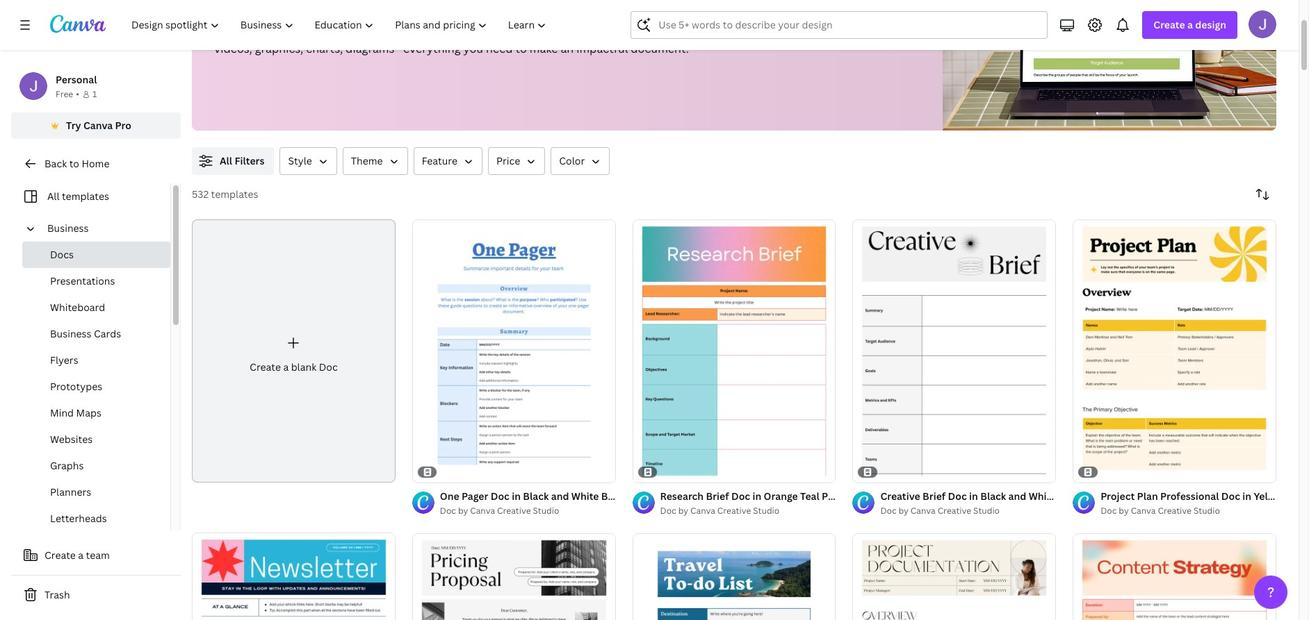 Task type: describe. For each thing, give the bounding box(es) containing it.
business cards
[[50, 327, 121, 341]]

creative down creative brief doc in black and white grey editorial style link
[[938, 505, 971, 517]]

project
[[1101, 490, 1135, 503]]

yellow
[[1254, 490, 1285, 503]]

black inside creative brief doc in black and white grey editorial style doc by canva creative studio
[[980, 490, 1006, 503]]

pastels
[[867, 490, 901, 503]]

free •
[[56, 88, 79, 100]]

graphs link
[[22, 453, 170, 480]]

in for black
[[969, 490, 978, 503]]

1 by from the left
[[458, 505, 468, 517]]

feature button
[[413, 147, 482, 175]]

business for business cards
[[50, 327, 91, 341]]

try canva pro button
[[11, 113, 181, 139]]

532 templates
[[192, 188, 258, 201]]

create a design
[[1154, 18, 1226, 31]]

editorial
[[1083, 490, 1124, 503]]

free
[[56, 88, 73, 100]]

whiteboard
[[50, 301, 105, 314]]

all filters
[[220, 154, 264, 168]]

create for create a blank doc
[[250, 361, 281, 374]]

Sort by button
[[1249, 181, 1276, 209]]

and
[[1008, 490, 1026, 503]]

style for creative
[[1126, 490, 1150, 503]]

personal
[[56, 73, 97, 86]]

prototypes
[[50, 380, 102, 393]]

pro
[[115, 119, 131, 132]]

mind maps
[[50, 407, 101, 420]]

create a blank doc
[[250, 361, 338, 374]]

grey
[[1059, 490, 1081, 503]]

all for all filters
[[220, 154, 232, 168]]

charts,
[[306, 41, 343, 56]]

creative up pricing proposal professional doc in white black grey sleek monochrome style image
[[497, 505, 531, 517]]

websites link
[[22, 427, 170, 453]]

professional
[[1160, 490, 1219, 503]]

photos,
[[638, 23, 679, 38]]

creative brief doc in black and white grey editorial style doc by canva creative studio
[[880, 490, 1150, 517]]

color
[[559, 154, 585, 168]]

team
[[86, 549, 110, 562]]

a for design
[[1187, 18, 1193, 31]]

beautiful
[[245, 23, 293, 38]]

1 studio from the left
[[533, 505, 559, 517]]

flyers link
[[22, 348, 170, 374]]

design
[[1195, 18, 1226, 31]]

creative right soft
[[880, 490, 920, 503]]

theme button
[[343, 147, 408, 175]]

a for blank
[[283, 361, 289, 374]]

to inside make beautiful visual documents with canva docs. design docs templates with photos, videos, graphics, charts, diagrams—everything you need to make an impactful document.
[[516, 41, 527, 56]]

creative inside project plan professional doc in yellow black doc by canva creative studio
[[1158, 505, 1192, 517]]

maps
[[76, 407, 101, 420]]

letterheads
[[50, 512, 107, 526]]

research brief doc in orange teal pink soft pastels style doc by canva creative studio
[[660, 490, 927, 517]]

by inside research brief doc in orange teal pink soft pastels style doc by canva creative studio
[[678, 505, 688, 517]]

videos,
[[214, 41, 252, 56]]

travel to-do list doc in teal pastel green pastel purple vibrant professional style image
[[632, 534, 836, 621]]

create for create a design
[[1154, 18, 1185, 31]]

business cards link
[[22, 321, 170, 348]]

teal
[[800, 490, 819, 503]]

docs.
[[455, 23, 485, 38]]

project plan professional doc in yellow black link
[[1101, 489, 1309, 505]]

back to home
[[44, 157, 109, 170]]

studio inside research brief doc in orange teal pink soft pastels style doc by canva creative studio
[[753, 505, 779, 517]]

studio inside project plan professional doc in yellow black doc by canva creative studio
[[1194, 505, 1220, 517]]

pricing proposal professional doc in white black grey sleek monochrome style image
[[412, 534, 616, 621]]

impactful
[[576, 41, 628, 56]]

mind
[[50, 407, 74, 420]]

jacob simon image
[[1249, 10, 1276, 38]]

websites
[[50, 433, 93, 446]]

all for all templates
[[47, 190, 59, 203]]

templates inside make beautiful visual documents with canva docs. design docs templates with photos, videos, graphics, charts, diagrams—everything you need to make an impactful document.
[[555, 23, 609, 38]]

trash link
[[11, 582, 181, 610]]

by inside creative brief doc in black and white grey editorial style doc by canva creative studio
[[899, 505, 909, 517]]

blank
[[291, 361, 316, 374]]

try
[[66, 119, 81, 132]]

create a blank doc link
[[192, 220, 395, 483]]

project plan professional doc in yellow black friendly corporate style image
[[1073, 220, 1276, 483]]

cards
[[94, 327, 121, 341]]

doc by canva creative studio link for creative
[[880, 505, 1056, 518]]

graphics,
[[255, 41, 303, 56]]

black inside project plan professional doc in yellow black doc by canva creative studio
[[1287, 490, 1309, 503]]

create a team button
[[11, 542, 181, 570]]

create a team
[[44, 549, 110, 562]]

business link
[[42, 216, 162, 242]]

presentations link
[[22, 268, 170, 295]]

an
[[561, 41, 574, 56]]

back
[[44, 157, 67, 170]]

make beautiful visual documents with canva docs. design docs templates with photos, videos, graphics, charts, diagrams—everything you need to make an impactful document.
[[214, 23, 689, 56]]

create a blank doc element
[[192, 220, 395, 483]]

research
[[660, 490, 704, 503]]

price
[[496, 154, 520, 168]]

2 with from the left
[[612, 23, 635, 38]]

flyers
[[50, 354, 78, 367]]

style button
[[280, 147, 337, 175]]

all templates link
[[19, 184, 162, 210]]



Task type: locate. For each thing, give the bounding box(es) containing it.
business up docs
[[47, 222, 89, 235]]

0 vertical spatial a
[[1187, 18, 1193, 31]]

2 horizontal spatial create
[[1154, 18, 1185, 31]]

•
[[76, 88, 79, 100]]

to right back
[[69, 157, 79, 170]]

2 vertical spatial create
[[44, 549, 76, 562]]

visual
[[296, 23, 327, 38]]

to right "need" at the top of the page
[[516, 41, 527, 56]]

newsletter professional doc in sky blue pink red bright modern style image
[[192, 533, 395, 621]]

theme
[[351, 154, 383, 168]]

docs
[[527, 23, 552, 38]]

with up "impactful"
[[612, 23, 635, 38]]

style for research
[[903, 490, 927, 503]]

in
[[753, 490, 761, 503], [969, 490, 978, 503], [1243, 490, 1251, 503]]

templates down back to home
[[62, 190, 109, 203]]

research brief doc in orange teal pink soft pastels style image
[[632, 220, 836, 483]]

2 doc by canva creative studio link from the left
[[660, 505, 836, 518]]

canva inside make beautiful visual documents with canva docs. design docs templates with photos, videos, graphics, charts, diagrams—everything you need to make an impactful document.
[[419, 23, 452, 38]]

in inside project plan professional doc in yellow black doc by canva creative studio
[[1243, 490, 1251, 503]]

whiteboard link
[[22, 295, 170, 321]]

create left design
[[1154, 18, 1185, 31]]

mind maps link
[[22, 400, 170, 427]]

1 doc by canva creative studio link from the left
[[440, 505, 616, 518]]

1 horizontal spatial create
[[250, 361, 281, 374]]

style right filters
[[288, 154, 312, 168]]

0 horizontal spatial in
[[753, 490, 761, 503]]

canva inside 'button'
[[83, 119, 113, 132]]

brief for research
[[706, 490, 729, 503]]

2 horizontal spatial a
[[1187, 18, 1193, 31]]

a left blank
[[283, 361, 289, 374]]

canva inside creative brief doc in black and white grey editorial style doc by canva creative studio
[[911, 505, 936, 517]]

4 studio from the left
[[1194, 505, 1220, 517]]

1 horizontal spatial brief
[[923, 490, 946, 503]]

planners
[[50, 486, 91, 499]]

in left and
[[969, 490, 978, 503]]

templates
[[555, 23, 609, 38], [211, 188, 258, 201], [62, 190, 109, 203]]

0 horizontal spatial brief
[[706, 490, 729, 503]]

letterheads link
[[22, 506, 170, 533]]

3 in from the left
[[1243, 490, 1251, 503]]

create left team
[[44, 549, 76, 562]]

2 horizontal spatial templates
[[555, 23, 609, 38]]

need
[[486, 41, 513, 56]]

doc by canva creative studio link for research
[[660, 505, 836, 518]]

in inside research brief doc in orange teal pink soft pastels style doc by canva creative studio
[[753, 490, 761, 503]]

brief
[[706, 490, 729, 503], [923, 490, 946, 503]]

style
[[288, 154, 312, 168], [903, 490, 927, 503], [1126, 490, 1150, 503]]

brief inside creative brief doc in black and white grey editorial style doc by canva creative studio
[[923, 490, 946, 503]]

all down back
[[47, 190, 59, 203]]

1 horizontal spatial with
[[612, 23, 635, 38]]

price button
[[488, 147, 545, 175]]

0 horizontal spatial templates
[[62, 190, 109, 203]]

style right pastels
[[903, 490, 927, 503]]

planners link
[[22, 480, 170, 506]]

to
[[516, 41, 527, 56], [69, 157, 79, 170]]

with
[[393, 23, 416, 38], [612, 23, 635, 38]]

one pager doc in black and white blue light blue classic professional style image
[[412, 220, 616, 483]]

soft
[[844, 490, 864, 503]]

pink
[[822, 490, 842, 503]]

doc by canva creative studio link up pricing proposal professional doc in white black grey sleek monochrome style image
[[440, 505, 616, 518]]

a inside the create a design dropdown button
[[1187, 18, 1193, 31]]

1 horizontal spatial to
[[516, 41, 527, 56]]

templates up an on the left of page
[[555, 23, 609, 38]]

create inside button
[[44, 549, 76, 562]]

make
[[214, 23, 242, 38]]

create inside dropdown button
[[1154, 18, 1185, 31]]

all
[[220, 154, 232, 168], [47, 190, 59, 203]]

create
[[1154, 18, 1185, 31], [250, 361, 281, 374], [44, 549, 76, 562]]

2 black from the left
[[1287, 490, 1309, 503]]

1 horizontal spatial style
[[903, 490, 927, 503]]

top level navigation element
[[122, 11, 559, 39]]

with up diagrams—everything
[[393, 23, 416, 38]]

0 horizontal spatial create
[[44, 549, 76, 562]]

docs
[[50, 248, 74, 261]]

in inside creative brief doc in black and white grey editorial style doc by canva creative studio
[[969, 490, 978, 503]]

1 horizontal spatial in
[[969, 490, 978, 503]]

doc by canva creative studio link down and
[[880, 505, 1056, 518]]

0 vertical spatial all
[[220, 154, 232, 168]]

canva
[[419, 23, 452, 38], [83, 119, 113, 132], [470, 505, 495, 517], [690, 505, 715, 517], [911, 505, 936, 517], [1131, 505, 1156, 517]]

create for create a team
[[44, 549, 76, 562]]

creative
[[880, 490, 920, 503], [497, 505, 531, 517], [717, 505, 751, 517], [938, 505, 971, 517], [1158, 505, 1192, 517]]

2 studio from the left
[[753, 505, 779, 517]]

all left filters
[[220, 154, 232, 168]]

1 vertical spatial to
[[69, 157, 79, 170]]

in left orange on the right bottom of the page
[[753, 490, 761, 503]]

a left design
[[1187, 18, 1193, 31]]

a left team
[[78, 549, 84, 562]]

design
[[488, 23, 524, 38]]

1 vertical spatial a
[[283, 361, 289, 374]]

make
[[530, 41, 558, 56]]

create left blank
[[250, 361, 281, 374]]

brief right research
[[706, 490, 729, 503]]

0 horizontal spatial black
[[980, 490, 1006, 503]]

canva inside project plan professional doc in yellow black doc by canva creative studio
[[1131, 505, 1156, 517]]

creative down research brief doc in orange teal pink soft pastels style link
[[717, 505, 751, 517]]

business for business
[[47, 222, 89, 235]]

filters
[[235, 154, 264, 168]]

trash
[[44, 589, 70, 602]]

1 black from the left
[[980, 490, 1006, 503]]

project plan professional doc in yellow black doc by canva creative studio
[[1101, 490, 1309, 517]]

2 horizontal spatial style
[[1126, 490, 1150, 503]]

0 vertical spatial create
[[1154, 18, 1185, 31]]

color button
[[551, 147, 610, 175]]

2 brief from the left
[[923, 490, 946, 503]]

orange
[[764, 490, 798, 503]]

all inside 'button'
[[220, 154, 232, 168]]

black left and
[[980, 490, 1006, 503]]

presentations
[[50, 275, 115, 288]]

plan
[[1137, 490, 1158, 503]]

1 horizontal spatial a
[[283, 361, 289, 374]]

1 in from the left
[[753, 490, 761, 503]]

content strategy doc in pastel orange red light blue soft pastels style image
[[1073, 534, 1276, 621]]

a for team
[[78, 549, 84, 562]]

doc by canva creative studio link for project
[[1101, 505, 1276, 518]]

creative brief doc in black and white grey editorial style link
[[880, 489, 1150, 505]]

business up flyers
[[50, 327, 91, 341]]

doc by canva creative studio link
[[440, 505, 616, 518], [660, 505, 836, 518], [880, 505, 1056, 518], [1101, 505, 1276, 518]]

1 vertical spatial create
[[250, 361, 281, 374]]

business inside 'link'
[[50, 327, 91, 341]]

studio
[[533, 505, 559, 517], [753, 505, 779, 517], [973, 505, 1000, 517], [1194, 505, 1220, 517]]

0 horizontal spatial with
[[393, 23, 416, 38]]

document.
[[631, 41, 689, 56]]

templates down the all filters 'button'
[[211, 188, 258, 201]]

3 by from the left
[[899, 505, 909, 517]]

a inside the create a team button
[[78, 549, 84, 562]]

creative down professional on the bottom right of the page
[[1158, 505, 1192, 517]]

3 doc by canva creative studio link from the left
[[880, 505, 1056, 518]]

4 by from the left
[[1119, 505, 1129, 517]]

1 vertical spatial all
[[47, 190, 59, 203]]

back to home link
[[11, 150, 181, 178]]

532
[[192, 188, 209, 201]]

2 vertical spatial a
[[78, 549, 84, 562]]

by
[[458, 505, 468, 517], [678, 505, 688, 517], [899, 505, 909, 517], [1119, 505, 1129, 517]]

1 brief from the left
[[706, 490, 729, 503]]

in for orange
[[753, 490, 761, 503]]

canva inside research brief doc in orange teal pink soft pastels style doc by canva creative studio
[[690, 505, 715, 517]]

0 horizontal spatial a
[[78, 549, 84, 562]]

0 horizontal spatial style
[[288, 154, 312, 168]]

brief right pastels
[[923, 490, 946, 503]]

business
[[47, 222, 89, 235], [50, 327, 91, 341]]

you
[[463, 41, 483, 56]]

0 vertical spatial business
[[47, 222, 89, 235]]

home
[[82, 157, 109, 170]]

documents
[[330, 23, 391, 38]]

brief for creative
[[923, 490, 946, 503]]

1 horizontal spatial black
[[1287, 490, 1309, 503]]

2 by from the left
[[678, 505, 688, 517]]

1 vertical spatial business
[[50, 327, 91, 341]]

1 horizontal spatial all
[[220, 154, 232, 168]]

2 horizontal spatial in
[[1243, 490, 1251, 503]]

style inside style button
[[288, 154, 312, 168]]

creative brief doc in black and white grey editorial style image
[[853, 220, 1056, 483]]

all filters button
[[192, 147, 274, 175]]

studio inside creative brief doc in black and white grey editorial style doc by canva creative studio
[[973, 505, 1000, 517]]

0 horizontal spatial to
[[69, 157, 79, 170]]

white
[[1029, 490, 1056, 503]]

3 studio from the left
[[973, 505, 1000, 517]]

try canva pro
[[66, 119, 131, 132]]

in left "yellow"
[[1243, 490, 1251, 503]]

graphs
[[50, 460, 84, 473]]

brief inside research brief doc in orange teal pink soft pastels style doc by canva creative studio
[[706, 490, 729, 503]]

1 with from the left
[[393, 23, 416, 38]]

black right "yellow"
[[1287, 490, 1309, 503]]

prototypes link
[[22, 374, 170, 400]]

creative inside research brief doc in orange teal pink soft pastels style doc by canva creative studio
[[717, 505, 751, 517]]

by inside project plan professional doc in yellow black doc by canva creative studio
[[1119, 505, 1129, 517]]

project documentation professional doc in ivory dark brown warm classic style image
[[853, 534, 1056, 621]]

1
[[92, 88, 97, 100]]

1 horizontal spatial templates
[[211, 188, 258, 201]]

templates for all templates
[[62, 190, 109, 203]]

feature
[[422, 154, 457, 168]]

Search search field
[[659, 12, 1039, 38]]

doc by canva creative studio link down orange on the right bottom of the page
[[660, 505, 836, 518]]

style inside creative brief doc in black and white grey editorial style doc by canva creative studio
[[1126, 490, 1150, 503]]

a
[[1187, 18, 1193, 31], [283, 361, 289, 374], [78, 549, 84, 562]]

doc by canva creative studio link down professional on the bottom right of the page
[[1101, 505, 1276, 518]]

0 horizontal spatial all
[[47, 190, 59, 203]]

research brief doc in orange teal pink soft pastels style link
[[660, 489, 927, 505]]

all templates
[[47, 190, 109, 203]]

create a design button
[[1142, 11, 1237, 39]]

None search field
[[631, 11, 1048, 39]]

4 doc by canva creative studio link from the left
[[1101, 505, 1276, 518]]

diagrams—everything
[[346, 41, 461, 56]]

templates for 532 templates
[[211, 188, 258, 201]]

2 in from the left
[[969, 490, 978, 503]]

a inside create a blank doc element
[[283, 361, 289, 374]]

style inside research brief doc in orange teal pink soft pastels style doc by canva creative studio
[[903, 490, 927, 503]]

style right editorial
[[1126, 490, 1150, 503]]

0 vertical spatial to
[[516, 41, 527, 56]]



Task type: vqa. For each thing, say whether or not it's contained in the screenshot.
Cards
yes



